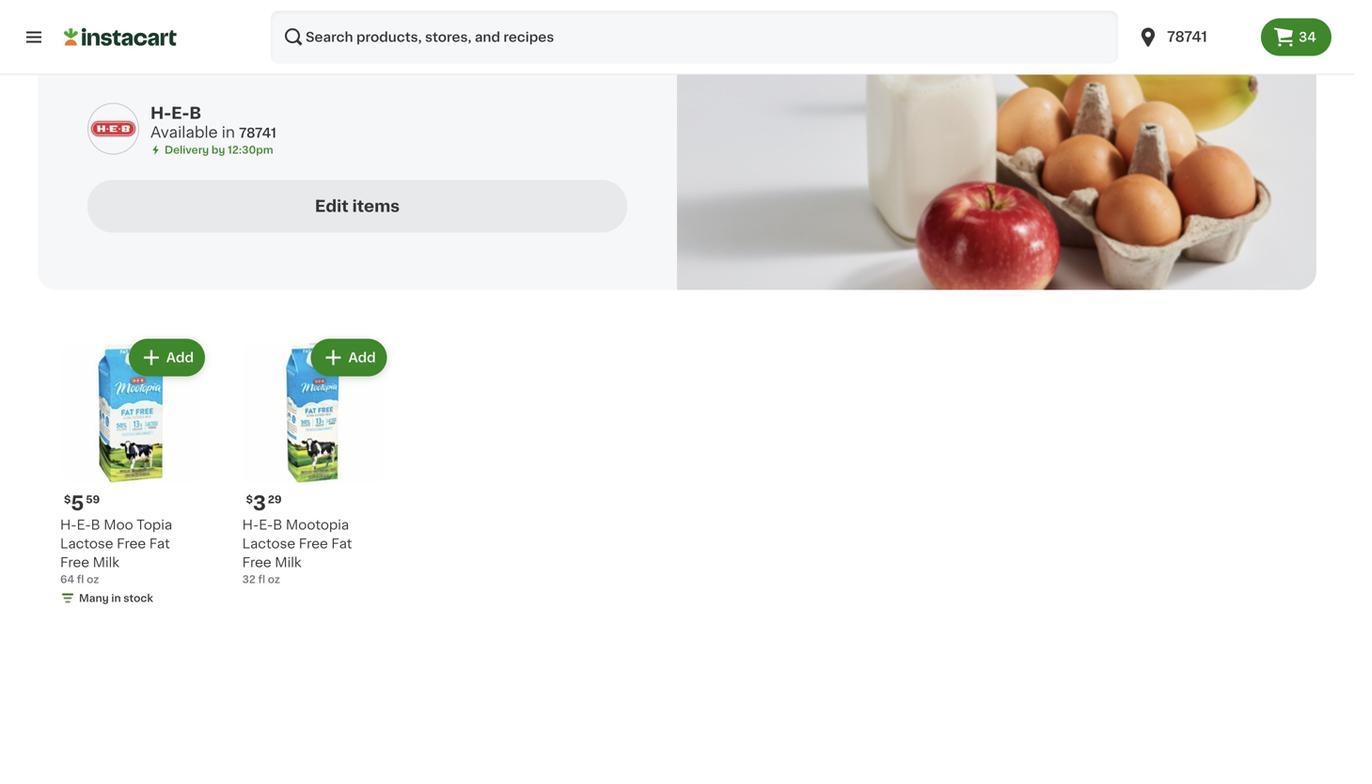 Task type: locate. For each thing, give the bounding box(es) containing it.
free up 32
[[242, 557, 272, 570]]

oz inside h-e-b moo topia lactose free fat free milk 64 fl oz
[[87, 575, 99, 586]]

lactose down moo
[[60, 538, 113, 551]]

fl right 32
[[258, 575, 265, 586]]

$ inside $ 5 59
[[64, 495, 71, 506]]

b for moo
[[91, 519, 100, 533]]

2 oz from the left
[[268, 575, 280, 586]]

fat down topia
[[149, 538, 170, 551]]

milk down 'mootopia'
[[275, 557, 302, 570]]

1 add from the left
[[166, 352, 194, 365]]

delivery
[[165, 145, 209, 156]]

2 horizontal spatial h-
[[242, 519, 259, 533]]

free
[[117, 538, 146, 551], [299, 538, 328, 551], [60, 557, 89, 570], [242, 557, 272, 570]]

oz right 32
[[268, 575, 280, 586]]

lactose
[[60, 538, 113, 551], [242, 538, 296, 551]]

0 horizontal spatial 78741
[[239, 127, 277, 140]]

78741 button
[[1126, 11, 1262, 64], [1138, 11, 1251, 64]]

product group containing 3
[[235, 336, 391, 626]]

12:30pm
[[228, 145, 273, 156]]

free down moo
[[117, 538, 146, 551]]

1 horizontal spatial fat
[[332, 538, 352, 551]]

b inside h-e-b moo topia lactose free fat free milk 64 fl oz
[[91, 519, 100, 533]]

1 horizontal spatial lactose
[[242, 538, 296, 551]]

by
[[212, 145, 225, 156]]

compile
[[132, 57, 185, 71]]

moo
[[104, 519, 133, 533]]

h- for moo
[[60, 519, 77, 533]]

e- inside h-e-b available in 78741
[[171, 106, 189, 122]]

0 horizontal spatial e-
[[77, 519, 91, 533]]

e-
[[171, 106, 189, 122], [77, 519, 91, 533], [259, 519, 273, 533]]

h- inside h-e-b available in 78741
[[151, 106, 171, 122]]

h- inside h-e-b moo topia lactose free fat free milk 64 fl oz
[[60, 519, 77, 533]]

h- for mootopia
[[242, 519, 259, 533]]

anderson
[[172, 16, 237, 29]]

1 horizontal spatial e-
[[171, 106, 189, 122]]

available
[[151, 126, 218, 141]]

h-
[[151, 106, 171, 122], [60, 519, 77, 533], [242, 519, 259, 533]]

add
[[166, 352, 194, 365], [349, 352, 376, 365]]

1 horizontal spatial milk
[[275, 557, 302, 570]]

b inside 'h-e-b mootopia lactose free fat free milk 32 fl oz'
[[273, 519, 283, 533]]

2 lactose from the left
[[242, 538, 296, 551]]

$ 3 29
[[246, 494, 282, 514]]

fl inside 'h-e-b mootopia lactose free fat free milk 32 fl oz'
[[258, 575, 265, 586]]

1 milk from the left
[[93, 557, 119, 570]]

$ inside $ 3 29
[[246, 495, 253, 506]]

1 horizontal spatial product group
[[235, 336, 391, 626]]

fat
[[149, 538, 170, 551], [332, 538, 352, 551]]

59
[[86, 495, 100, 506]]

e- inside h-e-b moo topia lactose free fat free milk 64 fl oz
[[77, 519, 91, 533]]

1 fat from the left
[[149, 538, 170, 551]]

oz inside 'h-e-b mootopia lactose free fat free milk 32 fl oz'
[[268, 575, 280, 586]]

h-e-b mootopia lactose free fat free milk 32 fl oz
[[242, 519, 352, 586]]

32
[[242, 575, 256, 586]]

1 horizontal spatial add button
[[313, 342, 385, 375]]

milk inside 'h-e-b mootopia lactose free fat free milk 32 fl oz'
[[275, 557, 302, 570]]

0 horizontal spatial milk
[[93, 557, 119, 570]]

b up available
[[189, 106, 202, 122]]

b inside h-e-b available in 78741
[[189, 106, 202, 122]]

1 horizontal spatial $
[[246, 495, 253, 506]]

0 horizontal spatial lactose
[[60, 538, 113, 551]]

1 $ from the left
[[64, 495, 71, 506]]

h- inside 'h-e-b mootopia lactose free fat free milk 32 fl oz'
[[242, 519, 259, 533]]

product group containing 5
[[53, 336, 209, 626]]

add button for 3
[[313, 342, 385, 375]]

edit items button
[[88, 181, 628, 233]]

0 horizontal spatial $
[[64, 495, 71, 506]]

Search field
[[271, 11, 1119, 64]]

2 product group from the left
[[235, 336, 391, 626]]

29
[[268, 495, 282, 506]]

milk inside h-e-b moo topia lactose free fat free milk 64 fl oz
[[93, 557, 119, 570]]

0 horizontal spatial h-
[[60, 519, 77, 533]]

1 vertical spatial 78741
[[239, 127, 277, 140]]

lactose down $ 3 29
[[242, 538, 296, 551]]

2 fat from the left
[[332, 538, 352, 551]]

0 horizontal spatial fat
[[149, 538, 170, 551]]

in up delivery by 12:30pm
[[222, 126, 235, 141]]

1 horizontal spatial h-
[[151, 106, 171, 122]]

2 horizontal spatial e-
[[259, 519, 273, 533]]

edit
[[315, 199, 349, 215]]

1 oz from the left
[[87, 575, 99, 586]]

0 horizontal spatial add
[[166, 352, 194, 365]]

items
[[353, 199, 400, 215]]

add for 3
[[349, 352, 376, 365]]

mootopia
[[286, 519, 349, 533]]

e- down $ 5 59
[[77, 519, 91, 533]]

$ left 59
[[64, 495, 71, 506]]

78741
[[1168, 31, 1208, 44], [239, 127, 277, 140]]

b
[[189, 106, 202, 122], [91, 519, 100, 533], [273, 519, 283, 533]]

b down "29"
[[273, 519, 283, 533]]

b left moo
[[91, 519, 100, 533]]

0 vertical spatial in
[[222, 126, 235, 141]]

milk up many in stock at the bottom left of page
[[93, 557, 119, 570]]

e- for available
[[171, 106, 189, 122]]

fl right 64
[[77, 575, 84, 586]]

need
[[284, 57, 317, 71]]

$ 5 59
[[64, 494, 100, 514]]

in
[[222, 126, 235, 141], [111, 594, 121, 605]]

None search field
[[271, 11, 1119, 64]]

1 horizontal spatial fl
[[258, 575, 265, 586]]

in left stock
[[111, 594, 121, 605]]

edit items
[[315, 199, 400, 215]]

oz up many
[[87, 575, 99, 586]]

$ left "29"
[[246, 495, 253, 506]]

h- down 5
[[60, 519, 77, 533]]

2 milk from the left
[[275, 557, 302, 570]]

ruby
[[133, 16, 168, 29]]

1 horizontal spatial 78741
[[1168, 31, 1208, 44]]

add button
[[131, 342, 203, 375], [313, 342, 385, 375]]

0 horizontal spatial product group
[[53, 336, 209, 626]]

64
[[60, 575, 74, 586]]

$ for 3
[[246, 495, 253, 506]]

1 lactose from the left
[[60, 538, 113, 551]]

h e b image
[[88, 104, 139, 155]]

0 horizontal spatial add button
[[131, 342, 203, 375]]

e- inside 'h-e-b mootopia lactose free fat free milk 32 fl oz'
[[259, 519, 273, 533]]

all
[[189, 57, 203, 71]]

1 horizontal spatial add
[[349, 352, 376, 365]]

1 fl from the left
[[77, 575, 84, 586]]

0 horizontal spatial b
[[91, 519, 100, 533]]

78741 inside h-e-b available in 78741
[[239, 127, 277, 140]]

0 horizontal spatial oz
[[87, 575, 99, 586]]

free down 'mootopia'
[[299, 538, 328, 551]]

1 horizontal spatial in
[[222, 126, 235, 141]]

e- down $ 3 29
[[259, 519, 273, 533]]

add for 5
[[166, 352, 194, 365]]

2 add button from the left
[[313, 342, 385, 375]]

fat down 'mootopia'
[[332, 538, 352, 551]]

e- up available
[[171, 106, 189, 122]]

2 $ from the left
[[246, 495, 253, 506]]

1 78741 button from the left
[[1126, 11, 1262, 64]]

product group
[[53, 336, 209, 626], [235, 336, 391, 626]]

list
[[88, 57, 112, 71]]

fl
[[77, 575, 84, 586], [258, 575, 265, 586]]

oz
[[87, 575, 99, 586], [268, 575, 280, 586]]

2 add from the left
[[349, 352, 376, 365]]

many
[[79, 594, 109, 605]]

1 horizontal spatial oz
[[268, 575, 280, 586]]

$
[[64, 495, 71, 506], [246, 495, 253, 506]]

1 vertical spatial in
[[111, 594, 121, 605]]

2 fl from the left
[[258, 575, 265, 586]]

e- for moo
[[77, 519, 91, 533]]

2 horizontal spatial b
[[273, 519, 283, 533]]

1 product group from the left
[[53, 336, 209, 626]]

34
[[1300, 31, 1317, 44]]

topia
[[137, 519, 172, 533]]

1 add button from the left
[[131, 342, 203, 375]]

h- down 3
[[242, 519, 259, 533]]

e- for mootopia
[[259, 519, 273, 533]]

h-e-b moo topia lactose free fat free milk 64 fl oz
[[60, 519, 172, 586]]

milk
[[93, 557, 119, 570], [275, 557, 302, 570]]

h-e-b available in 78741
[[151, 106, 277, 141]]

0 horizontal spatial fl
[[77, 575, 84, 586]]

1 horizontal spatial b
[[189, 106, 202, 122]]

h- up available
[[151, 106, 171, 122]]



Task type: describe. For each thing, give the bounding box(es) containing it.
fl inside h-e-b moo topia lactose free fat free milk 64 fl oz
[[77, 575, 84, 586]]

lactose inside h-e-b moo topia lactose free fat free milk 64 fl oz
[[60, 538, 113, 551]]

$ for 5
[[64, 495, 71, 506]]

fat inside 'h-e-b mootopia lactose free fat free milk 32 fl oz'
[[332, 538, 352, 551]]

list to compile all the things i need
[[88, 57, 317, 71]]

delivery by 12:30pm
[[165, 145, 273, 156]]

b for mootopia
[[273, 519, 283, 533]]

fat inside h-e-b moo topia lactose free fat free milk 64 fl oz
[[149, 538, 170, 551]]

things
[[232, 57, 273, 71]]

in inside h-e-b available in 78741
[[222, 126, 235, 141]]

to
[[115, 57, 129, 71]]

stock
[[124, 594, 153, 605]]

h- for available
[[151, 106, 171, 122]]

free up 64
[[60, 557, 89, 570]]

ruby anderson
[[133, 16, 237, 29]]

0 horizontal spatial in
[[111, 594, 121, 605]]

34 button
[[1262, 19, 1332, 56]]

b for available
[[189, 106, 202, 122]]

0 vertical spatial 78741
[[1168, 31, 1208, 44]]

many in stock
[[79, 594, 153, 605]]

the
[[206, 57, 228, 71]]

2 78741 button from the left
[[1138, 11, 1251, 64]]

i
[[276, 57, 280, 71]]

add button for 5
[[131, 342, 203, 375]]

3
[[253, 494, 266, 514]]

5
[[71, 494, 84, 514]]

instacart logo image
[[64, 26, 177, 49]]

lactose inside 'h-e-b mootopia lactose free fat free milk 32 fl oz'
[[242, 538, 296, 551]]



Task type: vqa. For each thing, say whether or not it's contained in the screenshot.
"the"
yes



